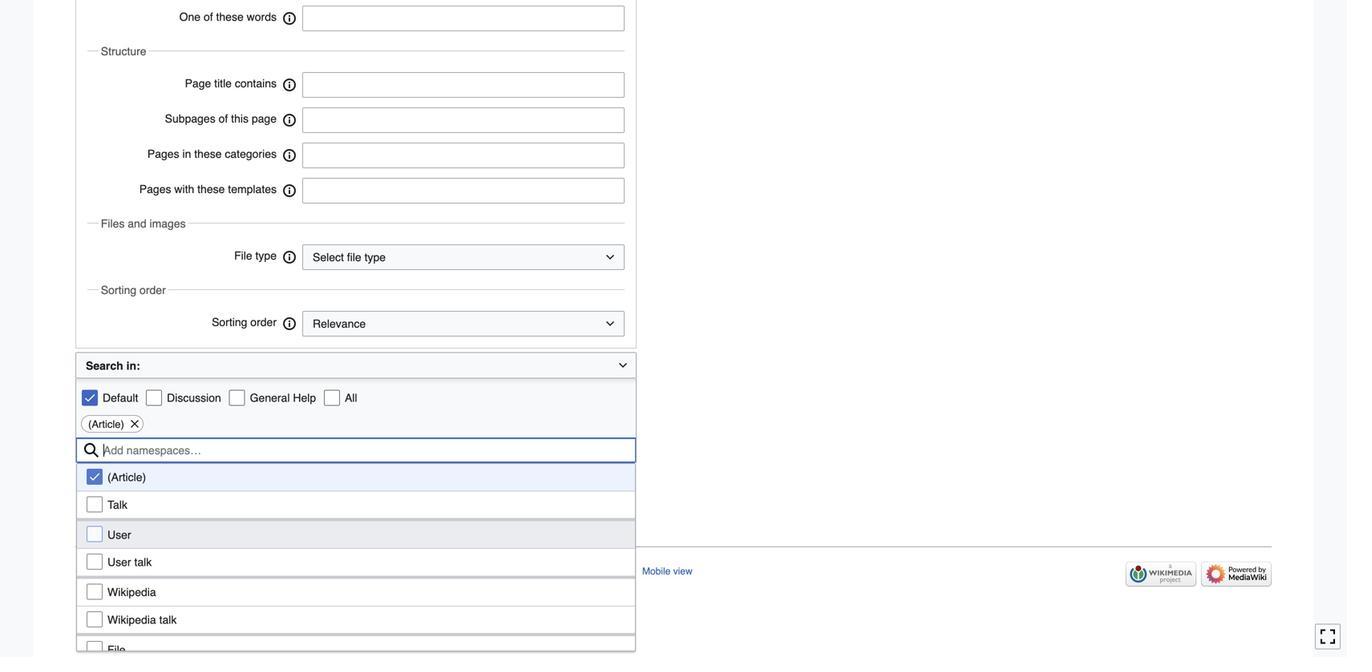 Task type: vqa. For each thing, say whether or not it's contained in the screenshot.
top Sorting
yes



Task type: describe. For each thing, give the bounding box(es) containing it.
all
[[345, 392, 357, 405]]

0 horizontal spatial sorting order
[[101, 284, 166, 297]]

help
[[293, 392, 316, 405]]

Select file type text field
[[313, 250, 386, 266]]

default
[[103, 392, 138, 405]]

mobile view
[[643, 566, 693, 578]]

Pages with these templates text field
[[310, 179, 427, 203]]

contains
[[235, 77, 277, 90]]

general help
[[250, 392, 316, 405]]

of for subpages
[[219, 112, 228, 125]]

cookie statement
[[558, 566, 633, 578]]

subpages of this page
[[165, 112, 277, 125]]

help image for pages with these templates
[[282, 179, 298, 203]]

check image for discussion
[[146, 390, 162, 407]]

file for file type
[[234, 250, 252, 262]]

user talk
[[108, 557, 152, 569]]

this
[[231, 112, 249, 125]]

type inside select file type text box
[[365, 251, 386, 264]]

disclaimers link
[[223, 566, 273, 578]]

subpages
[[165, 112, 216, 125]]

about
[[144, 566, 169, 578]]

help image for file type
[[282, 246, 298, 270]]

wikipedia talk
[[108, 614, 177, 627]]

code of conduct link
[[370, 566, 442, 578]]

check image for file
[[87, 642, 103, 658]]

conduct
[[406, 566, 442, 578]]

0 vertical spatial sorting
[[101, 284, 137, 297]]

Relevance text field
[[313, 316, 366, 332]]

developers link
[[452, 566, 500, 578]]

these for words
[[216, 11, 244, 23]]

File type Select file type field
[[302, 245, 625, 271]]

check image for wikipedia
[[87, 584, 103, 600]]

statement
[[591, 566, 633, 578]]

help image for pages in these categories
[[282, 144, 298, 168]]

page title contains
[[185, 77, 277, 90]]

footer containing privacy policy
[[75, 547, 1272, 592]]

about wikipedia link
[[144, 566, 213, 578]]

Page title contains text field
[[302, 72, 625, 98]]

select
[[313, 251, 344, 264]]

search in:
[[86, 360, 140, 373]]

1 vertical spatial order
[[251, 316, 277, 329]]

mobile view link
[[643, 566, 693, 578]]

of for code
[[395, 566, 403, 578]]

0 horizontal spatial type
[[256, 250, 277, 262]]

file type
[[234, 250, 277, 262]]

talk for user talk
[[134, 557, 152, 569]]

search
[[86, 360, 123, 373]]

these for categories
[[194, 148, 222, 161]]

One of these words text field
[[310, 7, 598, 31]]

Sorting order Relevance field
[[302, 311, 625, 337]]

pages for pages in these categories
[[148, 148, 179, 161]]

statistics
[[510, 566, 548, 578]]

1 vertical spatial check image
[[87, 527, 103, 543]]

(article) inside list box
[[108, 472, 146, 484]]

discussion
[[167, 392, 221, 405]]

developers
[[452, 566, 500, 578]]

talk for wikipedia talk
[[159, 614, 177, 627]]

with
[[174, 183, 194, 196]]

general
[[250, 392, 290, 405]]

pages in these categories
[[148, 148, 277, 161]]

words
[[247, 11, 277, 23]]

check image for general help
[[229, 390, 245, 407]]

list box containing (article)
[[76, 464, 636, 658]]

user for user
[[108, 529, 131, 542]]

privacy
[[75, 566, 107, 578]]

wikimedia foundation image
[[1126, 562, 1197, 587]]



Task type: locate. For each thing, give the bounding box(es) containing it.
help image right 'words'
[[282, 7, 298, 31]]

of
[[204, 11, 213, 23], [219, 112, 228, 125], [395, 566, 403, 578]]

page
[[185, 77, 211, 90]]

these for templates
[[197, 183, 225, 196]]

1 vertical spatial sorting order
[[212, 316, 277, 329]]

talk
[[134, 557, 152, 569], [159, 614, 177, 627]]

footer
[[75, 547, 1272, 592]]

of right one
[[204, 11, 213, 23]]

user for user talk
[[108, 557, 131, 569]]

of left the this
[[219, 112, 228, 125]]

files and images
[[101, 217, 186, 230]]

page
[[252, 112, 277, 125]]

remove image
[[129, 416, 140, 432]]

contact wikipedia link
[[282, 566, 360, 578]]

these left 'words'
[[216, 11, 244, 23]]

pages
[[148, 148, 179, 161], [139, 183, 171, 196]]

Pages in these categories text field
[[310, 144, 427, 168]]

one
[[179, 11, 201, 23]]

0 vertical spatial check image
[[146, 390, 162, 407]]

1 vertical spatial (article)
[[108, 472, 146, 484]]

user right privacy at the left bottom of the page
[[108, 557, 131, 569]]

1 vertical spatial file
[[108, 644, 126, 657]]

0 vertical spatial of
[[204, 11, 213, 23]]

2 user from the top
[[108, 557, 131, 569]]

1 help image from the top
[[282, 73, 298, 97]]

1 vertical spatial user
[[108, 557, 131, 569]]

0 vertical spatial sorting order
[[101, 284, 166, 297]]

0 vertical spatial pages
[[148, 148, 179, 161]]

code
[[370, 566, 393, 578]]

0 vertical spatial file
[[234, 250, 252, 262]]

user
[[108, 529, 131, 542], [108, 557, 131, 569]]

code of conduct
[[370, 566, 442, 578]]

help image
[[282, 73, 298, 97], [282, 108, 298, 133], [282, 144, 298, 168], [282, 179, 298, 203], [282, 246, 298, 270]]

these right with
[[197, 183, 225, 196]]

relevance
[[313, 318, 366, 331]]

of right code
[[395, 566, 403, 578]]

about wikipedia
[[144, 566, 213, 578]]

0 vertical spatial order
[[140, 284, 166, 297]]

sorting down files
[[101, 284, 137, 297]]

check image left policy
[[87, 554, 103, 570]]

list box
[[76, 464, 636, 658]]

0 horizontal spatial file
[[108, 644, 126, 657]]

in:
[[126, 360, 140, 373]]

of for one
[[204, 11, 213, 23]]

user up user talk
[[108, 529, 131, 542]]

powered by mediawiki image
[[1202, 562, 1272, 587]]

sorting down file type
[[212, 316, 247, 329]]

1 horizontal spatial talk
[[159, 614, 177, 627]]

3 help image from the top
[[282, 144, 298, 168]]

these
[[216, 11, 244, 23], [194, 148, 222, 161], [197, 183, 225, 196]]

sorting order down file type
[[212, 316, 277, 329]]

cookie statement link
[[558, 566, 633, 578]]

privacy policy link
[[75, 566, 134, 578]]

files
[[101, 217, 125, 230]]

1 horizontal spatial type
[[365, 251, 386, 264]]

help image for one of these words
[[282, 7, 298, 31]]

check image for talk
[[87, 497, 103, 513]]

sorting order down "and"
[[101, 284, 166, 297]]

check image for user talk
[[87, 554, 103, 570]]

2 help image from the top
[[282, 108, 298, 133]]

(article) left the remove image
[[88, 419, 124, 431]]

check image for all
[[324, 390, 340, 407]]

disclaimers
[[223, 566, 273, 578]]

categories
[[225, 148, 277, 161]]

policy
[[110, 566, 134, 578]]

talk right policy
[[134, 557, 152, 569]]

1 vertical spatial help image
[[282, 312, 298, 336]]

sorting order
[[101, 284, 166, 297], [212, 316, 277, 329]]

talk
[[108, 499, 127, 512]]

2 vertical spatial of
[[395, 566, 403, 578]]

1 vertical spatial pages
[[139, 183, 171, 196]]

(article)
[[88, 419, 124, 431], [108, 472, 146, 484]]

2 vertical spatial these
[[197, 183, 225, 196]]

contact wikipedia
[[282, 566, 360, 578]]

mobile
[[643, 566, 671, 578]]

fullscreen image
[[1320, 629, 1337, 645]]

0 horizontal spatial sorting
[[101, 284, 137, 297]]

5 help image from the top
[[282, 246, 298, 270]]

structure
[[101, 45, 146, 58]]

type left select
[[256, 250, 277, 262]]

pages left with
[[139, 183, 171, 196]]

file down templates
[[234, 250, 252, 262]]

help image for page title contains
[[282, 73, 298, 97]]

help image right contains
[[282, 73, 298, 97]]

1 horizontal spatial order
[[251, 316, 277, 329]]

help image right page
[[282, 108, 298, 133]]

check image up privacy at the left bottom of the page
[[87, 527, 103, 543]]

templates
[[228, 183, 277, 196]]

pages left in at the left top
[[148, 148, 179, 161]]

help image for subpages of this page
[[282, 108, 298, 133]]

4 help image from the top
[[282, 179, 298, 203]]

check image right default
[[146, 390, 162, 407]]

file
[[234, 250, 252, 262], [108, 644, 126, 657]]

pages for pages with these templates
[[139, 183, 171, 196]]

file down wikipedia talk
[[108, 644, 126, 657]]

select file type
[[313, 251, 386, 264]]

talk down about wikipedia
[[159, 614, 177, 627]]

view
[[674, 566, 693, 578]]

these right in at the left top
[[194, 148, 222, 161]]

0 horizontal spatial talk
[[134, 557, 152, 569]]

0 horizontal spatial of
[[204, 11, 213, 23]]

help image right templates
[[282, 179, 298, 203]]

file
[[347, 251, 362, 264]]

in
[[182, 148, 191, 161]]

1 horizontal spatial file
[[234, 250, 252, 262]]

search in: element
[[75, 353, 637, 379]]

order down files and images
[[140, 284, 166, 297]]

Add namespaces… text field
[[76, 438, 636, 464]]

help image left relevance 'text field'
[[282, 312, 298, 336]]

1 vertical spatial sorting
[[212, 316, 247, 329]]

help image
[[282, 7, 298, 31], [282, 312, 298, 336]]

file for file
[[108, 644, 126, 657]]

Subpages of this page text field
[[302, 108, 625, 133]]

1 user from the top
[[108, 529, 131, 542]]

and
[[128, 217, 146, 230]]

help image right categories
[[282, 144, 298, 168]]

type right file
[[365, 251, 386, 264]]

type
[[256, 250, 277, 262], [365, 251, 386, 264]]

0 vertical spatial user
[[108, 529, 131, 542]]

2 horizontal spatial of
[[395, 566, 403, 578]]

check image
[[146, 390, 162, 407], [87, 527, 103, 543], [87, 554, 103, 570]]

one of these words
[[179, 11, 277, 23]]

help image for sorting order
[[282, 312, 298, 336]]

0 vertical spatial talk
[[134, 557, 152, 569]]

search in: button
[[75, 353, 637, 379]]

contact
[[282, 566, 316, 578]]

0 vertical spatial help image
[[282, 7, 298, 31]]

order down file type
[[251, 316, 277, 329]]

wikipedia
[[172, 566, 213, 578], [318, 566, 360, 578], [108, 587, 156, 599], [108, 614, 156, 627]]

0 vertical spatial these
[[216, 11, 244, 23]]

1 vertical spatial these
[[194, 148, 222, 161]]

0 vertical spatial (article)
[[88, 419, 124, 431]]

1 horizontal spatial of
[[219, 112, 228, 125]]

order
[[140, 284, 166, 297], [251, 316, 277, 329]]

(article) up 'talk'
[[108, 472, 146, 484]]

0 horizontal spatial order
[[140, 284, 166, 297]]

1 vertical spatial of
[[219, 112, 228, 125]]

statistics link
[[510, 566, 548, 578]]

title
[[214, 77, 232, 90]]

privacy policy
[[75, 566, 134, 578]]

1 vertical spatial talk
[[159, 614, 177, 627]]

check image
[[82, 390, 98, 407], [229, 390, 245, 407], [324, 390, 340, 407], [87, 469, 103, 485], [87, 497, 103, 513], [87, 584, 103, 600], [87, 642, 103, 658]]

1 horizontal spatial sorting
[[212, 316, 247, 329]]

1 horizontal spatial sorting order
[[212, 316, 277, 329]]

2 vertical spatial check image
[[87, 554, 103, 570]]

cookie
[[558, 566, 588, 578]]

1 help image from the top
[[282, 7, 298, 31]]

pages with these templates
[[139, 183, 277, 196]]

sorting
[[101, 284, 137, 297], [212, 316, 247, 329]]

help image right file type
[[282, 246, 298, 270]]

2 help image from the top
[[282, 312, 298, 336]]

images
[[150, 217, 186, 230]]



